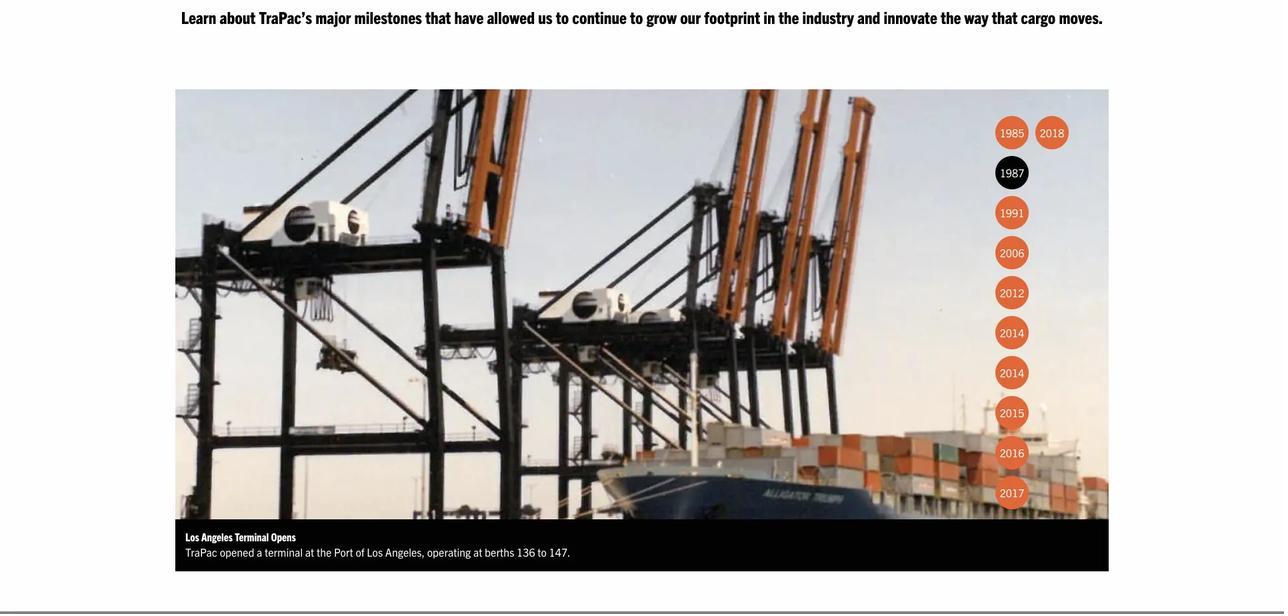 Task type: vqa. For each thing, say whether or not it's contained in the screenshot.
trapac corporate overview
no



Task type: describe. For each thing, give the bounding box(es) containing it.
0 horizontal spatial los
[[185, 530, 199, 544]]

have
[[455, 6, 484, 27]]

2012
[[1000, 286, 1025, 300]]

1987
[[1000, 166, 1025, 180]]

1 at from the left
[[305, 546, 314, 559]]

1 horizontal spatial the
[[779, 6, 799, 27]]

terminal
[[265, 546, 303, 559]]

industry
[[803, 6, 855, 27]]

berths
[[485, 546, 515, 559]]

los angeles terminal opens trapac opened a terminal at the port of los angeles, operating at berths 136 to 147.
[[185, 530, 571, 559]]

147.
[[549, 546, 571, 559]]

1 that from the left
[[426, 6, 451, 27]]

the inside the los angeles terminal opens trapac opened a terminal at the port of los angeles, operating at berths 136 to 147.
[[317, 546, 332, 559]]

learn
[[181, 6, 216, 27]]

2 that from the left
[[993, 6, 1018, 27]]

2016
[[1000, 446, 1025, 460]]

a
[[257, 546, 262, 559]]

opened
[[220, 546, 254, 559]]

major
[[316, 6, 351, 27]]

1 2014 from the top
[[1000, 326, 1025, 340]]

terminal
[[235, 530, 269, 544]]

innovate
[[884, 6, 938, 27]]

2006
[[1000, 246, 1025, 260]]

us
[[539, 6, 553, 27]]

continue
[[573, 6, 627, 27]]

cargo
[[1022, 6, 1056, 27]]

milestones
[[355, 6, 422, 27]]

trapac
[[185, 546, 217, 559]]

2 horizontal spatial to
[[630, 6, 644, 27]]

2 2014 from the top
[[1000, 366, 1025, 380]]

2015
[[1000, 406, 1025, 420]]

learn about trapac's major milestones that have allowed us to continue to grow our footprint in the industry and innovate the way that cargo moves.
[[181, 6, 1104, 27]]

in
[[764, 6, 776, 27]]

to inside the los angeles terminal opens trapac opened a terminal at the port of los angeles, operating at berths 136 to 147.
[[538, 546, 547, 559]]



Task type: locate. For each thing, give the bounding box(es) containing it.
1985
[[1000, 126, 1025, 139]]

0 horizontal spatial to
[[538, 546, 547, 559]]

that right way
[[993, 6, 1018, 27]]

1 horizontal spatial at
[[474, 546, 483, 559]]

to right the us
[[556, 6, 569, 27]]

allowed
[[487, 6, 535, 27]]

our
[[681, 6, 701, 27]]

136
[[517, 546, 535, 559]]

the left way
[[941, 6, 962, 27]]

and
[[858, 6, 881, 27]]

of
[[356, 546, 365, 559]]

1991
[[1000, 206, 1025, 220]]

opens
[[271, 530, 296, 544]]

2014 up 2015
[[1000, 366, 1025, 380]]

angeles
[[201, 530, 233, 544]]

2017
[[1000, 486, 1025, 500]]

the left port
[[317, 546, 332, 559]]

0 horizontal spatial at
[[305, 546, 314, 559]]

learn about trapac's major milestones that have allowed us to continue to grow our footprint in the industry and innovate the way that cargo moves. main content
[[162, 5, 1285, 606]]

0 horizontal spatial that
[[426, 6, 451, 27]]

footer
[[0, 612, 1285, 614]]

1 vertical spatial 2014
[[1000, 366, 1025, 380]]

operating
[[427, 546, 471, 559]]

grow
[[647, 6, 677, 27]]

that left have
[[426, 6, 451, 27]]

way
[[965, 6, 989, 27]]

footprint
[[705, 6, 761, 27]]

0 vertical spatial los
[[185, 530, 199, 544]]

at
[[305, 546, 314, 559], [474, 546, 483, 559]]

at left berths
[[474, 546, 483, 559]]

1 vertical spatial los
[[367, 546, 383, 559]]

0 vertical spatial 2014
[[1000, 326, 1025, 340]]

los up trapac
[[185, 530, 199, 544]]

2014
[[1000, 326, 1025, 340], [1000, 366, 1025, 380]]

about
[[220, 6, 256, 27]]

trapac's
[[259, 6, 312, 27]]

that
[[426, 6, 451, 27], [993, 6, 1018, 27]]

at right terminal at the left
[[305, 546, 314, 559]]

los right "of"
[[367, 546, 383, 559]]

moves.
[[1060, 6, 1104, 27]]

2018
[[1040, 126, 1065, 139]]

1 horizontal spatial that
[[993, 6, 1018, 27]]

to left grow
[[630, 6, 644, 27]]

angeles,
[[386, 546, 425, 559]]

port
[[334, 546, 353, 559]]

2 horizontal spatial the
[[941, 6, 962, 27]]

the right in
[[779, 6, 799, 27]]

los
[[185, 530, 199, 544], [367, 546, 383, 559]]

0 horizontal spatial the
[[317, 546, 332, 559]]

2014 down 2012
[[1000, 326, 1025, 340]]

to
[[556, 6, 569, 27], [630, 6, 644, 27], [538, 546, 547, 559]]

1 horizontal spatial los
[[367, 546, 383, 559]]

the
[[779, 6, 799, 27], [941, 6, 962, 27], [317, 546, 332, 559]]

2 at from the left
[[474, 546, 483, 559]]

1 horizontal spatial to
[[556, 6, 569, 27]]

to right 136 at the left of the page
[[538, 546, 547, 559]]



